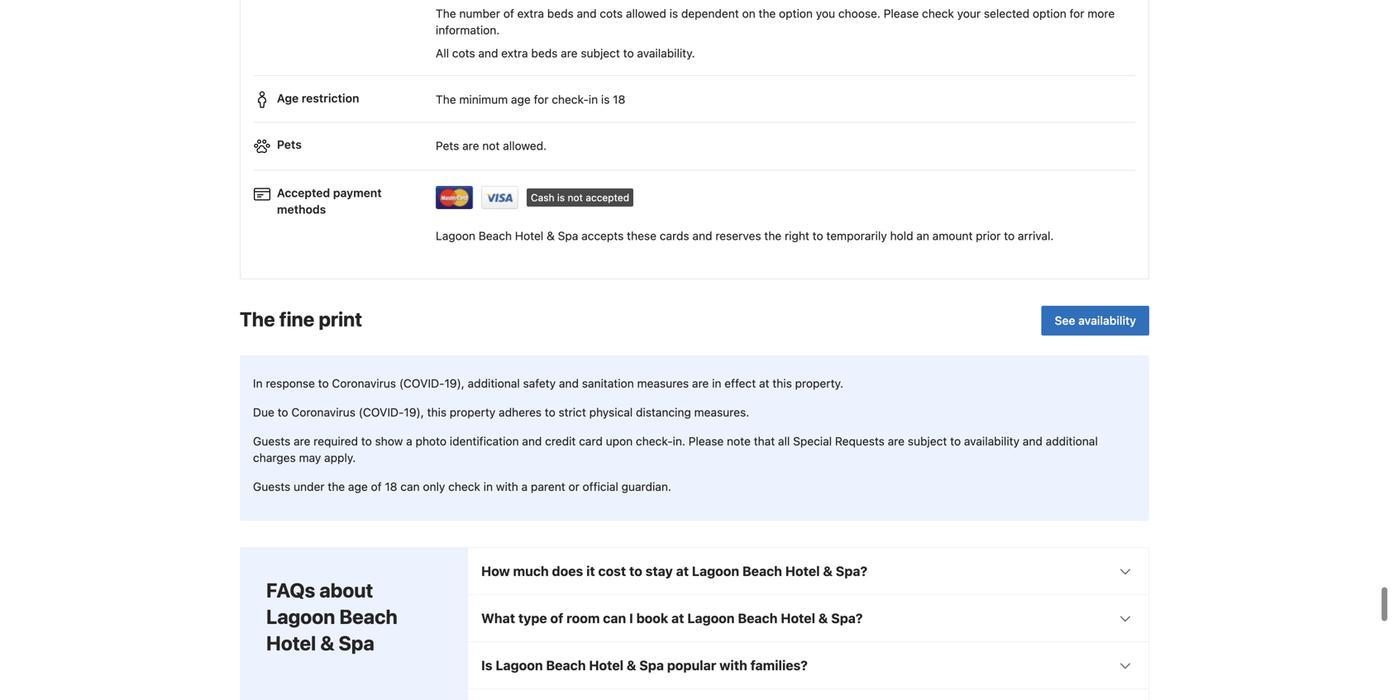 Task type: vqa. For each thing, say whether or not it's contained in the screenshot.
Columbia
no



Task type: describe. For each thing, give the bounding box(es) containing it.
restriction
[[302, 91, 359, 105]]

methods
[[277, 203, 326, 216]]

payment
[[333, 186, 382, 200]]

hotel up "is lagoon beach hotel & spa popular with families?" dropdown button at the bottom of page
[[781, 611, 816, 627]]

all
[[778, 435, 790, 448]]

and inside the number of extra beds and cots allowed is dependent on the option you choose. please check your selected option for more information.
[[577, 7, 597, 20]]

1 vertical spatial the
[[765, 229, 782, 243]]

physical
[[590, 406, 633, 420]]

sanitation
[[582, 377, 634, 391]]

is inside accepted payment methods and conditions element
[[558, 192, 565, 204]]

arrival.
[[1018, 229, 1054, 243]]

room
[[567, 611, 600, 627]]

lagoon up popular
[[688, 611, 735, 627]]

type
[[519, 611, 547, 627]]

accepted payment methods
[[277, 186, 382, 216]]

are up measures.
[[692, 377, 709, 391]]

extra for and
[[502, 46, 528, 60]]

cots inside the number of extra beds and cots allowed is dependent on the option you choose. please check your selected option for more information.
[[600, 7, 623, 20]]

how much does it cost to stay at lagoon beach hotel & spa? button
[[468, 549, 1149, 595]]

on
[[742, 7, 756, 20]]

extra for of
[[518, 7, 544, 20]]

0 vertical spatial additional
[[468, 377, 520, 391]]

please inside guests are required to show a photo identification and credit card upon check-in. please note that all special requests are subject to availability and additional charges may apply.
[[689, 435, 724, 448]]

the for the number of extra beds and cots allowed is dependent on the option you choose. please check your selected option for more information.
[[436, 7, 456, 20]]

credit
[[545, 435, 576, 448]]

guests are required to show a photo identification and credit card upon check-in. please note that all special requests are subject to availability and additional charges may apply.
[[253, 435, 1098, 465]]

0 horizontal spatial in
[[484, 480, 493, 494]]

strict
[[559, 406, 586, 420]]

may
[[299, 451, 321, 465]]

guardian.
[[622, 480, 672, 494]]

to inside "dropdown button"
[[630, 564, 643, 580]]

adheres
[[499, 406, 542, 420]]

age
[[277, 91, 299, 105]]

with inside "is lagoon beach hotel & spa popular with families?" dropdown button
[[720, 658, 748, 674]]

1 vertical spatial (covid-
[[359, 406, 404, 420]]

subject inside guests are required to show a photo identification and credit card upon check-in. please note that all special requests are subject to availability and additional charges may apply.
[[908, 435, 948, 448]]

these
[[627, 229, 657, 243]]

0 vertical spatial (covid-
[[399, 377, 445, 391]]

the for the fine print
[[240, 308, 275, 331]]

measures.
[[695, 406, 750, 420]]

number
[[459, 7, 500, 20]]

1 vertical spatial a
[[522, 480, 528, 494]]

stay
[[646, 564, 673, 580]]

what type of room can i book at lagoon beach hotel & spa? button
[[468, 596, 1149, 642]]

in
[[253, 377, 263, 391]]

about
[[320, 579, 373, 602]]

beds for are
[[532, 46, 558, 60]]

print
[[319, 308, 362, 331]]

requests
[[835, 435, 885, 448]]

beach down visa icon
[[479, 229, 512, 243]]

is inside the number of extra beds and cots allowed is dependent on the option you choose. please check your selected option for more information.
[[670, 7, 678, 20]]

choose.
[[839, 7, 881, 20]]

1 horizontal spatial age
[[511, 93, 531, 106]]

what type of room can i book at lagoon beach hotel & spa?
[[481, 611, 863, 627]]

i
[[630, 611, 633, 627]]

see
[[1055, 314, 1076, 327]]

does
[[552, 564, 583, 580]]

age restriction
[[277, 91, 359, 105]]

lagoon inside "dropdown button"
[[692, 564, 740, 580]]

in response to coronavirus (covid-19), additional safety and sanitation measures are in effect at this property.
[[253, 377, 844, 391]]

check- inside guests are required to show a photo identification and credit card upon check-in. please note that all special requests are subject to availability and additional charges may apply.
[[636, 435, 673, 448]]

card
[[579, 435, 603, 448]]

the fine print
[[240, 308, 362, 331]]

0 vertical spatial can
[[401, 480, 420, 494]]

& inside "dropdown button"
[[823, 564, 833, 580]]

right
[[785, 229, 810, 243]]

& inside "faqs about lagoon beach hotel & spa"
[[320, 632, 335, 655]]

in.
[[673, 435, 686, 448]]

spa? for how much does it cost to stay at lagoon beach hotel & spa?
[[836, 564, 868, 580]]

availability.
[[637, 46, 695, 60]]

fine
[[279, 308, 315, 331]]

pets are not allowed.
[[436, 139, 547, 153]]

0 vertical spatial 19),
[[445, 377, 465, 391]]

official
[[583, 480, 619, 494]]

popular
[[667, 658, 717, 674]]

2 option from the left
[[1033, 7, 1067, 20]]

hotel down room
[[589, 658, 624, 674]]

the number of extra beds and cots allowed is dependent on the option you choose. please check your selected option for more information.
[[436, 7, 1115, 37]]

selected
[[984, 7, 1030, 20]]

only
[[423, 480, 445, 494]]

1 horizontal spatial in
[[589, 93, 598, 106]]

faqs
[[266, 579, 315, 602]]

mastercard image
[[436, 186, 474, 209]]

required
[[314, 435, 358, 448]]

note
[[727, 435, 751, 448]]

guests under the age of 18 can only check in with a parent or official guardian.
[[253, 480, 672, 494]]

that
[[754, 435, 775, 448]]

spa inside "faqs about lagoon beach hotel & spa"
[[339, 632, 375, 655]]

of for what
[[551, 611, 564, 627]]

accepted
[[277, 186, 330, 200]]

please inside the number of extra beds and cots allowed is dependent on the option you choose. please check your selected option for more information.
[[884, 7, 919, 20]]

much
[[513, 564, 549, 580]]

what
[[481, 611, 515, 627]]

accepted
[[586, 192, 630, 204]]

at for book
[[672, 611, 685, 627]]

0 horizontal spatial this
[[427, 406, 447, 420]]

is
[[481, 658, 493, 674]]

charges
[[253, 451, 296, 465]]

lagoon inside "faqs about lagoon beach hotel & spa"
[[266, 606, 335, 629]]

prior
[[976, 229, 1001, 243]]

how
[[481, 564, 510, 580]]

due
[[253, 406, 275, 420]]

safety
[[523, 377, 556, 391]]

spa? for what type of room can i book at lagoon beach hotel & spa?
[[832, 611, 863, 627]]

0 vertical spatial check-
[[552, 93, 589, 106]]

property.
[[795, 377, 844, 391]]

visa image
[[481, 186, 520, 209]]

cost
[[599, 564, 626, 580]]

cards
[[660, 229, 690, 243]]



Task type: locate. For each thing, give the bounding box(es) containing it.
spa? inside "dropdown button"
[[836, 564, 868, 580]]

1 vertical spatial check
[[449, 480, 481, 494]]

0 horizontal spatial with
[[496, 480, 519, 494]]

this up photo
[[427, 406, 447, 420]]

beds up all cots and extra beds are subject to availability.
[[548, 7, 574, 20]]

0 vertical spatial the
[[759, 7, 776, 20]]

(covid-
[[399, 377, 445, 391], [359, 406, 404, 420]]

accepted payment methods and conditions element
[[254, 178, 1136, 215]]

cash is not accepted
[[531, 192, 630, 204]]

not for are
[[483, 139, 500, 153]]

2 vertical spatial of
[[551, 611, 564, 627]]

beds
[[548, 7, 574, 20], [532, 46, 558, 60]]

amount
[[933, 229, 973, 243]]

1 guests from the top
[[253, 435, 291, 448]]

& down i
[[627, 658, 637, 674]]

spa inside dropdown button
[[640, 658, 664, 674]]

2 horizontal spatial spa
[[640, 658, 664, 674]]

1 horizontal spatial check
[[922, 7, 955, 20]]

0 horizontal spatial subject
[[581, 46, 620, 60]]

0 vertical spatial at
[[759, 377, 770, 391]]

0 horizontal spatial cots
[[452, 46, 475, 60]]

2 horizontal spatial of
[[551, 611, 564, 627]]

at right book
[[672, 611, 685, 627]]

0 vertical spatial of
[[504, 7, 514, 20]]

0 horizontal spatial 19),
[[404, 406, 424, 420]]

for
[[1070, 7, 1085, 20], [534, 93, 549, 106]]

check right only
[[449, 480, 481, 494]]

1 vertical spatial the
[[436, 93, 456, 106]]

how much does it cost to stay at lagoon beach hotel & spa?
[[481, 564, 868, 580]]

can
[[401, 480, 420, 494], [603, 611, 626, 627]]

an
[[917, 229, 930, 243]]

0 vertical spatial 18
[[613, 93, 626, 106]]

all
[[436, 46, 449, 60]]

are up may
[[294, 435, 311, 448]]

of inside dropdown button
[[551, 611, 564, 627]]

guests for guests are required to show a photo identification and credit card upon check-in. please note that all special requests are subject to availability and additional charges may apply.
[[253, 435, 291, 448]]

guests inside guests are required to show a photo identification and credit card upon check-in. please note that all special requests are subject to availability and additional charges may apply.
[[253, 435, 291, 448]]

in down identification
[[484, 480, 493, 494]]

beach up the what type of room can i book at lagoon beach hotel & spa? dropdown button
[[743, 564, 783, 580]]

1 vertical spatial this
[[427, 406, 447, 420]]

effect
[[725, 377, 756, 391]]

accepts
[[582, 229, 624, 243]]

or
[[569, 480, 580, 494]]

beach down room
[[546, 658, 586, 674]]

lagoon right stay
[[692, 564, 740, 580]]

check-
[[552, 93, 589, 106], [636, 435, 673, 448]]

2 guests from the top
[[253, 480, 291, 494]]

1 vertical spatial additional
[[1046, 435, 1098, 448]]

(covid- up photo
[[399, 377, 445, 391]]

spa? up "is lagoon beach hotel & spa popular with families?" dropdown button at the bottom of page
[[832, 611, 863, 627]]

pets for pets
[[277, 138, 302, 151]]

19), up property
[[445, 377, 465, 391]]

guests up charges
[[253, 435, 291, 448]]

the left right
[[765, 229, 782, 243]]

at right effect at the bottom right
[[759, 377, 770, 391]]

1 horizontal spatial 18
[[613, 93, 626, 106]]

1 horizontal spatial subject
[[908, 435, 948, 448]]

1 horizontal spatial cots
[[600, 7, 623, 20]]

due to coronavirus (covid-19), this property adheres to strict physical distancing measures.
[[253, 406, 750, 420]]

reserves
[[716, 229, 762, 243]]

0 horizontal spatial check-
[[552, 93, 589, 106]]

1 vertical spatial coronavirus
[[292, 406, 356, 420]]

0 vertical spatial a
[[406, 435, 413, 448]]

are up the minimum age for check-in is 18
[[561, 46, 578, 60]]

can left i
[[603, 611, 626, 627]]

is right the allowed at the left
[[670, 7, 678, 20]]

hotel
[[515, 229, 544, 243], [786, 564, 820, 580], [781, 611, 816, 627], [266, 632, 316, 655], [589, 658, 624, 674]]

hold
[[891, 229, 914, 243]]

lagoon beach hotel & spa accepts these cards and reserves the right to temporarily hold an amount prior to arrival.
[[436, 229, 1054, 243]]

minimum
[[459, 93, 508, 106]]

see availability
[[1055, 314, 1137, 327]]

2 horizontal spatial in
[[712, 377, 722, 391]]

age right minimum
[[511, 93, 531, 106]]

allowed
[[626, 7, 667, 20]]

extra
[[518, 7, 544, 20], [502, 46, 528, 60]]

0 horizontal spatial check
[[449, 480, 481, 494]]

guests for guests under the age of 18 can only check in with a parent or official guardian.
[[253, 480, 291, 494]]

dependent
[[682, 7, 739, 20]]

hotel inside "faqs about lagoon beach hotel & spa"
[[266, 632, 316, 655]]

allowed.
[[503, 139, 547, 153]]

lagoon down faqs
[[266, 606, 335, 629]]

(covid- up the show
[[359, 406, 404, 420]]

2 vertical spatial spa
[[640, 658, 664, 674]]

additional inside guests are required to show a photo identification and credit card upon check-in. please note that all special requests are subject to availability and additional charges may apply.
[[1046, 435, 1098, 448]]

1 vertical spatial subject
[[908, 435, 948, 448]]

at right stay
[[676, 564, 689, 580]]

spa left popular
[[640, 658, 664, 674]]

0 vertical spatial for
[[1070, 7, 1085, 20]]

special
[[793, 435, 832, 448]]

0 vertical spatial subject
[[581, 46, 620, 60]]

0 horizontal spatial age
[[348, 480, 368, 494]]

2 vertical spatial the
[[328, 480, 345, 494]]

0 horizontal spatial a
[[406, 435, 413, 448]]

0 vertical spatial coronavirus
[[332, 377, 396, 391]]

coronavirus up the show
[[332, 377, 396, 391]]

18
[[613, 93, 626, 106], [385, 480, 398, 494]]

18 left only
[[385, 480, 398, 494]]

2 vertical spatial is
[[558, 192, 565, 204]]

of right number
[[504, 7, 514, 20]]

&
[[547, 229, 555, 243], [823, 564, 833, 580], [819, 611, 828, 627], [320, 632, 335, 655], [627, 658, 637, 674]]

beach inside "dropdown button"
[[743, 564, 783, 580]]

option right selected
[[1033, 7, 1067, 20]]

1 horizontal spatial of
[[504, 7, 514, 20]]

this left 'property.'
[[773, 377, 792, 391]]

under
[[294, 480, 325, 494]]

pets
[[277, 138, 302, 151], [436, 139, 459, 153]]

0 vertical spatial not
[[483, 139, 500, 153]]

spa? inside dropdown button
[[832, 611, 863, 627]]

beds for and
[[548, 7, 574, 20]]

1 horizontal spatial spa
[[558, 229, 579, 243]]

the inside the number of extra beds and cots allowed is dependent on the option you choose. please check your selected option for more information.
[[759, 7, 776, 20]]

19), up photo
[[404, 406, 424, 420]]

0 horizontal spatial 18
[[385, 480, 398, 494]]

0 horizontal spatial availability
[[965, 435, 1020, 448]]

at for stay
[[676, 564, 689, 580]]

information.
[[436, 23, 500, 37]]

upon
[[606, 435, 633, 448]]

& down about
[[320, 632, 335, 655]]

0 vertical spatial spa?
[[836, 564, 868, 580]]

1 vertical spatial at
[[676, 564, 689, 580]]

a inside guests are required to show a photo identification and credit card upon check-in. please note that all special requests are subject to availability and additional charges may apply.
[[406, 435, 413, 448]]

the inside the number of extra beds and cots allowed is dependent on the option you choose. please check your selected option for more information.
[[436, 7, 456, 20]]

hotel down faqs
[[266, 632, 316, 655]]

1 vertical spatial 18
[[385, 480, 398, 494]]

pets up mastercard 'icon'
[[436, 139, 459, 153]]

of right type
[[551, 611, 564, 627]]

accordion control element
[[467, 548, 1150, 701]]

can left only
[[401, 480, 420, 494]]

beach inside "faqs about lagoon beach hotel & spa"
[[340, 606, 398, 629]]

0 vertical spatial the
[[436, 7, 456, 20]]

spa? up the what type of room can i book at lagoon beach hotel & spa? dropdown button
[[836, 564, 868, 580]]

with right popular
[[720, 658, 748, 674]]

cots left the allowed at the left
[[600, 7, 623, 20]]

guests down charges
[[253, 480, 291, 494]]

1 horizontal spatial please
[[884, 7, 919, 20]]

in
[[589, 93, 598, 106], [712, 377, 722, 391], [484, 480, 493, 494]]

lagoon right the is
[[496, 658, 543, 674]]

apply.
[[324, 451, 356, 465]]

1 horizontal spatial this
[[773, 377, 792, 391]]

2 horizontal spatial is
[[670, 7, 678, 20]]

1 vertical spatial with
[[720, 658, 748, 674]]

& up "is lagoon beach hotel & spa popular with families?" dropdown button at the bottom of page
[[819, 611, 828, 627]]

with left parent
[[496, 480, 519, 494]]

your
[[958, 7, 981, 20]]

lagoon down mastercard 'icon'
[[436, 229, 476, 243]]

of for the
[[504, 7, 514, 20]]

18 down all cots and extra beds are subject to availability.
[[613, 93, 626, 106]]

1 horizontal spatial for
[[1070, 7, 1085, 20]]

for up allowed.
[[534, 93, 549, 106]]

age
[[511, 93, 531, 106], [348, 480, 368, 494]]

0 horizontal spatial can
[[401, 480, 420, 494]]

this
[[773, 377, 792, 391], [427, 406, 447, 420]]

1 vertical spatial please
[[689, 435, 724, 448]]

check inside the number of extra beds and cots allowed is dependent on the option you choose. please check your selected option for more information.
[[922, 7, 955, 20]]

check- down all cots and extra beds are subject to availability.
[[552, 93, 589, 106]]

the right under
[[328, 480, 345, 494]]

0 vertical spatial with
[[496, 480, 519, 494]]

is lagoon beach hotel & spa popular with families? button
[[468, 643, 1149, 689]]

0 vertical spatial guests
[[253, 435, 291, 448]]

spa
[[558, 229, 579, 243], [339, 632, 375, 655], [640, 658, 664, 674]]

0 horizontal spatial please
[[689, 435, 724, 448]]

is lagoon beach hotel & spa popular with families?
[[481, 658, 808, 674]]

measures
[[637, 377, 689, 391]]

please right the choose.
[[884, 7, 919, 20]]

0 horizontal spatial not
[[483, 139, 500, 153]]

the left 'fine'
[[240, 308, 275, 331]]

1 vertical spatial can
[[603, 611, 626, 627]]

property
[[450, 406, 496, 420]]

spa left accepts
[[558, 229, 579, 243]]

response
[[266, 377, 315, 391]]

1 vertical spatial extra
[[502, 46, 528, 60]]

0 vertical spatial is
[[670, 7, 678, 20]]

availability
[[1079, 314, 1137, 327], [965, 435, 1020, 448]]

for left more
[[1070, 7, 1085, 20]]

a left parent
[[522, 480, 528, 494]]

extra up the minimum age for check-in is 18
[[502, 46, 528, 60]]

pets for pets are not allowed.
[[436, 139, 459, 153]]

1 vertical spatial cots
[[452, 46, 475, 60]]

not inside accepted payment methods and conditions element
[[568, 192, 583, 204]]

1 horizontal spatial not
[[568, 192, 583, 204]]

the for the minimum age for check-in is 18
[[436, 93, 456, 106]]

a right the show
[[406, 435, 413, 448]]

beach down about
[[340, 606, 398, 629]]

0 horizontal spatial spa
[[339, 632, 375, 655]]

extra inside the number of extra beds and cots allowed is dependent on the option you choose. please check your selected option for more information.
[[518, 7, 544, 20]]

2 vertical spatial in
[[484, 480, 493, 494]]

more
[[1088, 7, 1115, 20]]

the up information.
[[436, 7, 456, 20]]

see availability button
[[1042, 306, 1150, 336]]

1 horizontal spatial with
[[720, 658, 748, 674]]

2 vertical spatial at
[[672, 611, 685, 627]]

is right the cash
[[558, 192, 565, 204]]

1 horizontal spatial is
[[601, 93, 610, 106]]

0 vertical spatial beds
[[548, 7, 574, 20]]

0 vertical spatial spa
[[558, 229, 579, 243]]

and
[[577, 7, 597, 20], [478, 46, 498, 60], [693, 229, 713, 243], [559, 377, 579, 391], [522, 435, 542, 448], [1023, 435, 1043, 448]]

option
[[779, 7, 813, 20], [1033, 7, 1067, 20]]

at inside dropdown button
[[672, 611, 685, 627]]

pets down age
[[277, 138, 302, 151]]

availability inside button
[[1079, 314, 1137, 327]]

please right the in.
[[689, 435, 724, 448]]

option left you on the right of the page
[[779, 7, 813, 20]]

extra right number
[[518, 7, 544, 20]]

all cots and extra beds are subject to availability.
[[436, 46, 695, 60]]

beach
[[479, 229, 512, 243], [743, 564, 783, 580], [340, 606, 398, 629], [738, 611, 778, 627], [546, 658, 586, 674]]

1 vertical spatial in
[[712, 377, 722, 391]]

1 horizontal spatial pets
[[436, 139, 459, 153]]

can inside the what type of room can i book at lagoon beach hotel & spa? dropdown button
[[603, 611, 626, 627]]

the right on on the top of the page
[[759, 7, 776, 20]]

subject left availability.
[[581, 46, 620, 60]]

additional
[[468, 377, 520, 391], [1046, 435, 1098, 448]]

1 horizontal spatial availability
[[1079, 314, 1137, 327]]

the
[[436, 7, 456, 20], [436, 93, 456, 106], [240, 308, 275, 331]]

are right requests
[[888, 435, 905, 448]]

1 vertical spatial 19),
[[404, 406, 424, 420]]

of
[[504, 7, 514, 20], [371, 480, 382, 494], [551, 611, 564, 627]]

it
[[587, 564, 595, 580]]

the left minimum
[[436, 93, 456, 106]]

not for is
[[568, 192, 583, 204]]

you
[[816, 7, 836, 20]]

coronavirus up required
[[292, 406, 356, 420]]

a
[[406, 435, 413, 448], [522, 480, 528, 494]]

0 vertical spatial cots
[[600, 7, 623, 20]]

beds up the minimum age for check-in is 18
[[532, 46, 558, 60]]

0 vertical spatial extra
[[518, 7, 544, 20]]

check- down distancing
[[636, 435, 673, 448]]

1 vertical spatial spa?
[[832, 611, 863, 627]]

1 vertical spatial for
[[534, 93, 549, 106]]

are down minimum
[[463, 139, 479, 153]]

hotel up the what type of room can i book at lagoon beach hotel & spa? dropdown button
[[786, 564, 820, 580]]

0 horizontal spatial for
[[534, 93, 549, 106]]

hotel inside "dropdown button"
[[786, 564, 820, 580]]

in left effect at the bottom right
[[712, 377, 722, 391]]

cash
[[531, 192, 555, 204]]

0 vertical spatial check
[[922, 7, 955, 20]]

0 vertical spatial in
[[589, 93, 598, 106]]

& up the what type of room can i book at lagoon beach hotel & spa? dropdown button
[[823, 564, 833, 580]]

spa?
[[836, 564, 868, 580], [832, 611, 863, 627]]

subject right requests
[[908, 435, 948, 448]]

not left allowed.
[[483, 139, 500, 153]]

spa down about
[[339, 632, 375, 655]]

0 vertical spatial this
[[773, 377, 792, 391]]

0 vertical spatial please
[[884, 7, 919, 20]]

availability inside guests are required to show a photo identification and credit card upon check-in. please note that all special requests are subject to availability and additional charges may apply.
[[965, 435, 1020, 448]]

is down all cots and extra beds are subject to availability.
[[601, 93, 610, 106]]

& down the cash
[[547, 229, 555, 243]]

at inside "dropdown button"
[[676, 564, 689, 580]]

19),
[[445, 377, 465, 391], [404, 406, 424, 420]]

the minimum age for check-in is 18
[[436, 93, 626, 106]]

of down the show
[[371, 480, 382, 494]]

1 horizontal spatial a
[[522, 480, 528, 494]]

faqs about lagoon beach hotel & spa
[[266, 579, 398, 655]]

for inside the number of extra beds and cots allowed is dependent on the option you choose. please check your selected option for more information.
[[1070, 7, 1085, 20]]

temporarily
[[827, 229, 887, 243]]

1 vertical spatial check-
[[636, 435, 673, 448]]

cots right "all"
[[452, 46, 475, 60]]

check left your
[[922, 7, 955, 20]]

1 vertical spatial age
[[348, 480, 368, 494]]

0 horizontal spatial option
[[779, 7, 813, 20]]

1 horizontal spatial can
[[603, 611, 626, 627]]

show
[[375, 435, 403, 448]]

identification
[[450, 435, 519, 448]]

hotel down the cash
[[515, 229, 544, 243]]

2 vertical spatial the
[[240, 308, 275, 331]]

0 vertical spatial age
[[511, 93, 531, 106]]

please
[[884, 7, 919, 20], [689, 435, 724, 448]]

photo
[[416, 435, 447, 448]]

1 horizontal spatial option
[[1033, 7, 1067, 20]]

0 horizontal spatial additional
[[468, 377, 520, 391]]

families?
[[751, 658, 808, 674]]

in down all cots and extra beds are subject to availability.
[[589, 93, 598, 106]]

age down "apply."
[[348, 480, 368, 494]]

beds inside the number of extra beds and cots allowed is dependent on the option you choose. please check your selected option for more information.
[[548, 7, 574, 20]]

not left accepted
[[568, 192, 583, 204]]

1 vertical spatial not
[[568, 192, 583, 204]]

1 vertical spatial is
[[601, 93, 610, 106]]

with
[[496, 480, 519, 494], [720, 658, 748, 674]]

1 vertical spatial of
[[371, 480, 382, 494]]

of inside the number of extra beds and cots allowed is dependent on the option you choose. please check your selected option for more information.
[[504, 7, 514, 20]]

1 option from the left
[[779, 7, 813, 20]]

book
[[637, 611, 669, 627]]

beach up families?
[[738, 611, 778, 627]]



